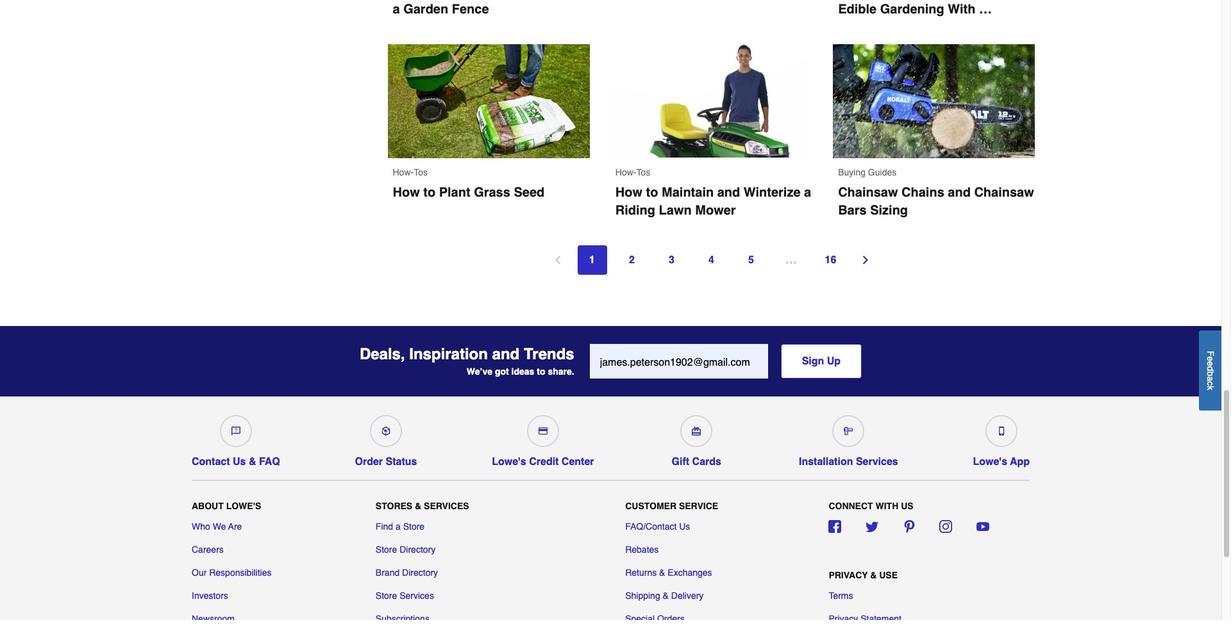 Task type: describe. For each thing, give the bounding box(es) containing it.
to inside deals, inspiration and trends we've got ideas to share.
[[537, 367, 545, 377]]

exchanges
[[668, 568, 712, 579]]

faq
[[259, 457, 280, 468]]

sign up
[[802, 356, 841, 367]]

who we are link
[[192, 521, 242, 534]]

& for privacy & use
[[870, 571, 877, 581]]

faq/contact
[[625, 522, 677, 533]]

lowe's app
[[973, 457, 1030, 468]]

privacy
[[829, 571, 868, 581]]

guides
[[868, 167, 897, 178]]

investors
[[192, 592, 228, 602]]

f e e d b a c k button
[[1199, 331, 1222, 411]]

store inside the find a store link
[[403, 522, 425, 533]]

store services link
[[376, 590, 434, 603]]

how- for how to plant grass seed
[[393, 167, 414, 178]]

cards
[[692, 457, 721, 468]]

facebook image
[[829, 521, 842, 534]]

gift card image
[[692, 427, 701, 436]]

f
[[1206, 351, 1216, 357]]

status
[[386, 457, 417, 468]]

sign
[[802, 356, 824, 367]]

lowe's credit center
[[492, 457, 594, 468]]

brand
[[376, 568, 400, 579]]

inspiration
[[409, 346, 488, 364]]

terms
[[829, 592, 853, 602]]

stores & services
[[376, 502, 469, 512]]

about lowe's
[[192, 502, 261, 512]]

stores
[[376, 502, 412, 512]]

services for installation services
[[856, 457, 898, 468]]

us
[[901, 502, 914, 512]]

customer service
[[625, 502, 718, 512]]

store for directory
[[376, 545, 397, 556]]

contact us & faq
[[192, 457, 280, 468]]

twitter image
[[866, 521, 879, 534]]

k
[[1206, 386, 1216, 390]]

chevron right image
[[859, 254, 872, 267]]

bars
[[838, 203, 867, 218]]

app
[[1010, 457, 1030, 468]]

find a store
[[376, 522, 425, 533]]

installation
[[799, 457, 853, 468]]

and for trends
[[492, 346, 520, 364]]

lowe's app link
[[973, 410, 1030, 468]]

shipping
[[625, 592, 660, 602]]

installation services
[[799, 457, 898, 468]]

3 button
[[657, 246, 687, 275]]

how-tos for how to maintain and winterize a riding lawn mower
[[616, 167, 650, 178]]

lowe's credit center link
[[492, 410, 594, 468]]

lowe's for lowe's credit center
[[492, 457, 526, 468]]

3
[[669, 255, 675, 266]]

faq/contact us link
[[625, 521, 690, 534]]

shipping & delivery
[[625, 592, 704, 602]]

share.
[[548, 367, 574, 377]]

a person using a kobalt chainsaw to cut a tree trunk. image
[[833, 44, 1035, 158]]

returns
[[625, 568, 657, 579]]

plant
[[439, 185, 470, 200]]

2 button
[[617, 246, 647, 275]]

brand directory
[[376, 568, 438, 579]]

how-tos for how to plant grass seed
[[393, 167, 428, 178]]

ideas
[[512, 367, 534, 377]]

connect
[[829, 502, 873, 512]]

chains
[[902, 185, 945, 200]]

up
[[827, 356, 841, 367]]

lowe's for lowe's app
[[973, 457, 1008, 468]]

1 e from the top
[[1206, 357, 1216, 362]]

deals, inspiration and trends we've got ideas to share.
[[360, 346, 574, 377]]

pinterest image
[[903, 521, 916, 534]]

rebates
[[625, 545, 659, 556]]

store directory
[[376, 545, 436, 556]]

how to plant grass seed
[[393, 185, 545, 200]]

got
[[495, 367, 509, 377]]

with
[[876, 502, 899, 512]]

how- for how to maintain and winterize a riding lawn mower
[[616, 167, 637, 178]]

returns & exchanges
[[625, 568, 712, 579]]

2 chainsaw from the left
[[974, 185, 1034, 200]]

1 vertical spatial services
[[424, 502, 469, 512]]

5
[[748, 255, 754, 266]]

tos for maintain
[[636, 167, 650, 178]]

instagram image
[[940, 521, 952, 534]]

customer care image
[[231, 427, 240, 436]]

& left faq
[[249, 457, 256, 468]]

directory for brand directory
[[402, 568, 438, 579]]

1
[[589, 255, 595, 266]]

to for maintain
[[646, 185, 658, 200]]

a inside the find a store link
[[396, 522, 401, 533]]

maintain
[[662, 185, 714, 200]]

seed
[[514, 185, 545, 200]]

delivery
[[671, 592, 704, 602]]

who we are
[[192, 522, 242, 533]]

order status
[[355, 457, 417, 468]]

center
[[562, 457, 594, 468]]

how to maintain and winterize a riding lawn mower
[[616, 185, 815, 218]]

we
[[213, 522, 226, 533]]

4
[[709, 255, 714, 266]]

lawn
[[659, 203, 692, 218]]



Task type: locate. For each thing, give the bounding box(es) containing it.
privacy & use
[[829, 571, 898, 581]]

careers link
[[192, 544, 224, 557]]

services for store services
[[400, 592, 434, 602]]

store up brand
[[376, 545, 397, 556]]

and up mower
[[717, 185, 740, 200]]

credit card image
[[539, 427, 548, 436]]

1 horizontal spatial a
[[804, 185, 811, 200]]

us right contact at the left of the page
[[233, 457, 246, 468]]

and up got
[[492, 346, 520, 364]]

0 horizontal spatial tos
[[414, 167, 428, 178]]

store inside store services link
[[376, 592, 397, 602]]

0 horizontal spatial how-tos
[[393, 167, 428, 178]]

sign up button
[[781, 344, 862, 379]]

& for returns & exchanges
[[659, 568, 665, 579]]

rebates link
[[625, 544, 659, 557]]

to for plant
[[423, 185, 436, 200]]

1 horizontal spatial and
[[717, 185, 740, 200]]

and inside chainsaw chains and chainsaw bars sizing
[[948, 185, 971, 200]]

a inside f e e d b a c k button
[[1206, 376, 1216, 381]]

dimensions image
[[844, 427, 853, 436]]

1 how-tos from the left
[[616, 167, 650, 178]]

2 vertical spatial store
[[376, 592, 397, 602]]

1 vertical spatial us
[[679, 522, 690, 533]]

e
[[1206, 357, 1216, 362], [1206, 362, 1216, 367]]

& left use at the bottom right of the page
[[870, 571, 877, 581]]

trends
[[524, 346, 574, 364]]

shipping & delivery link
[[625, 590, 704, 603]]

a right winterize on the right
[[804, 185, 811, 200]]

1 how- from the left
[[616, 167, 637, 178]]

16 button
[[816, 246, 846, 275]]

how for how to plant grass seed
[[393, 185, 420, 200]]

us inside contact us & faq link
[[233, 457, 246, 468]]

1 horizontal spatial tos
[[636, 167, 650, 178]]

returns & exchanges link
[[625, 567, 712, 580]]

0 horizontal spatial and
[[492, 346, 520, 364]]

lowe's left app
[[973, 457, 1008, 468]]

to inside how to maintain and winterize a riding lawn mower
[[646, 185, 658, 200]]

we've
[[467, 367, 493, 377]]

how left plant
[[393, 185, 420, 200]]

how inside how to maintain and winterize a riding lawn mower
[[616, 185, 643, 200]]

store directory link
[[376, 544, 436, 557]]

connect with us
[[829, 502, 914, 512]]

2 vertical spatial a
[[396, 522, 401, 533]]

youtube image
[[977, 521, 989, 534]]

terms link
[[829, 590, 853, 603]]

a right the find on the bottom left of the page
[[396, 522, 401, 533]]

a inside how to maintain and winterize a riding lawn mower
[[804, 185, 811, 200]]

directory up brand directory link
[[400, 545, 436, 556]]

1 chainsaw from the left
[[838, 185, 898, 200]]

5 button
[[737, 246, 766, 275]]

brand directory link
[[376, 567, 438, 580]]

services down brand directory link
[[400, 592, 434, 602]]

store for services
[[376, 592, 397, 602]]

faq/contact us
[[625, 522, 690, 533]]

find a store link
[[376, 521, 425, 534]]

directory down store directory
[[402, 568, 438, 579]]

our responsibilities
[[192, 568, 272, 579]]

dots image
[[786, 258, 796, 268]]

f e e d b a c k
[[1206, 351, 1216, 390]]

Email Address email field
[[590, 344, 768, 379]]

pickup image
[[382, 427, 391, 436]]

how for how to maintain and winterize a riding lawn mower
[[616, 185, 643, 200]]

installation services link
[[799, 410, 898, 468]]

investors link
[[192, 590, 228, 603]]

2 vertical spatial services
[[400, 592, 434, 602]]

1 horizontal spatial chainsaw
[[974, 185, 1034, 200]]

our responsibilities link
[[192, 567, 272, 580]]

0 vertical spatial directory
[[400, 545, 436, 556]]

us down customer service
[[679, 522, 690, 533]]

gift cards link
[[669, 410, 724, 468]]

winterize
[[744, 185, 801, 200]]

and for chainsaw
[[948, 185, 971, 200]]

gift
[[672, 457, 690, 468]]

customer
[[625, 502, 677, 512]]

and inside how to maintain and winterize a riding lawn mower
[[717, 185, 740, 200]]

1 vertical spatial a
[[1206, 376, 1216, 381]]

& for shipping & delivery
[[663, 592, 669, 602]]

a video about maintaining and winterizing a riding lawn mower. image
[[610, 44, 813, 158]]

directory for store directory
[[400, 545, 436, 556]]

d
[[1206, 366, 1216, 372]]

a for winterize
[[804, 185, 811, 200]]

0 horizontal spatial a
[[396, 522, 401, 533]]

use
[[879, 571, 898, 581]]

careers
[[192, 545, 224, 556]]

sizing
[[870, 203, 908, 218]]

2 tos from the left
[[414, 167, 428, 178]]

0 vertical spatial store
[[403, 522, 425, 533]]

0 horizontal spatial how-
[[393, 167, 414, 178]]

a video showing how to care for a lawn, including seeding, watering, weeding, watering and more. image
[[388, 44, 590, 158]]

2 how- from the left
[[393, 167, 414, 178]]

1 horizontal spatial how-
[[616, 167, 637, 178]]

a
[[804, 185, 811, 200], [1206, 376, 1216, 381], [396, 522, 401, 533]]

sign up form
[[590, 344, 862, 379]]

contact
[[192, 457, 230, 468]]

buying
[[838, 167, 866, 178]]

2 horizontal spatial and
[[948, 185, 971, 200]]

1 vertical spatial store
[[376, 545, 397, 556]]

us inside faq/contact us link
[[679, 522, 690, 533]]

and right chains
[[948, 185, 971, 200]]

b
[[1206, 371, 1216, 376]]

and
[[717, 185, 740, 200], [948, 185, 971, 200], [492, 346, 520, 364]]

2 e from the top
[[1206, 362, 1216, 367]]

a for b
[[1206, 376, 1216, 381]]

grass
[[474, 185, 510, 200]]

how-tos up how to plant grass seed
[[393, 167, 428, 178]]

0 vertical spatial services
[[856, 457, 898, 468]]

lowe's up the are
[[226, 502, 261, 512]]

how-tos
[[616, 167, 650, 178], [393, 167, 428, 178]]

0 horizontal spatial chainsaw
[[838, 185, 898, 200]]

& right the stores
[[415, 502, 421, 512]]

store down brand
[[376, 592, 397, 602]]

store
[[403, 522, 425, 533], [376, 545, 397, 556], [376, 592, 397, 602]]

how up riding
[[616, 185, 643, 200]]

1 tos from the left
[[636, 167, 650, 178]]

services
[[856, 457, 898, 468], [424, 502, 469, 512], [400, 592, 434, 602]]

responsibilities
[[209, 568, 272, 579]]

1 button
[[578, 246, 607, 275]]

to left plant
[[423, 185, 436, 200]]

services up the find a store link
[[424, 502, 469, 512]]

service
[[679, 502, 718, 512]]

e up b
[[1206, 362, 1216, 367]]

2 horizontal spatial lowe's
[[973, 457, 1008, 468]]

tos for plant
[[414, 167, 428, 178]]

deals,
[[360, 346, 405, 364]]

2 how from the left
[[393, 185, 420, 200]]

& for stores & services
[[415, 502, 421, 512]]

2
[[629, 255, 635, 266]]

tos up riding
[[636, 167, 650, 178]]

lowe's left credit
[[492, 457, 526, 468]]

us for contact
[[233, 457, 246, 468]]

mower
[[695, 203, 736, 218]]

& right returns
[[659, 568, 665, 579]]

0 horizontal spatial to
[[423, 185, 436, 200]]

and inside deals, inspiration and trends we've got ideas to share.
[[492, 346, 520, 364]]

store inside store directory link
[[376, 545, 397, 556]]

1 horizontal spatial us
[[679, 522, 690, 533]]

us for faq/contact
[[679, 522, 690, 533]]

to up riding
[[646, 185, 658, 200]]

2 horizontal spatial a
[[1206, 376, 1216, 381]]

2 horizontal spatial to
[[646, 185, 658, 200]]

1 vertical spatial directory
[[402, 568, 438, 579]]

0 horizontal spatial us
[[233, 457, 246, 468]]

how-tos up riding
[[616, 167, 650, 178]]

store services
[[376, 592, 434, 602]]

store down stores & services
[[403, 522, 425, 533]]

mobile image
[[997, 427, 1006, 436]]

lowe's
[[492, 457, 526, 468], [973, 457, 1008, 468], [226, 502, 261, 512]]

2 how-tos from the left
[[393, 167, 428, 178]]

0 horizontal spatial lowe's
[[226, 502, 261, 512]]

who
[[192, 522, 210, 533]]

services up connect with us
[[856, 457, 898, 468]]

our
[[192, 568, 207, 579]]

are
[[228, 522, 242, 533]]

to right ideas
[[537, 367, 545, 377]]

1 horizontal spatial lowe's
[[492, 457, 526, 468]]

0 vertical spatial a
[[804, 185, 811, 200]]

order
[[355, 457, 383, 468]]

how-
[[616, 167, 637, 178], [393, 167, 414, 178]]

0 vertical spatial us
[[233, 457, 246, 468]]

a up k
[[1206, 376, 1216, 381]]

us
[[233, 457, 246, 468], [679, 522, 690, 533]]

riding
[[616, 203, 655, 218]]

e up the d
[[1206, 357, 1216, 362]]

1 horizontal spatial how-tos
[[616, 167, 650, 178]]

1 horizontal spatial to
[[537, 367, 545, 377]]

& left delivery
[[663, 592, 669, 602]]

0 horizontal spatial how
[[393, 185, 420, 200]]

16
[[825, 255, 837, 266]]

credit
[[529, 457, 559, 468]]

gift cards
[[672, 457, 721, 468]]

chevron left image
[[551, 254, 564, 267]]

tos
[[636, 167, 650, 178], [414, 167, 428, 178]]

1 how from the left
[[616, 185, 643, 200]]

find
[[376, 522, 393, 533]]

1 horizontal spatial how
[[616, 185, 643, 200]]

to
[[646, 185, 658, 200], [423, 185, 436, 200], [537, 367, 545, 377]]

tos up how to plant grass seed
[[414, 167, 428, 178]]



Task type: vqa. For each thing, say whether or not it's contained in the screenshot.
"to" within "how to maintain and winterize a riding lawn mower"
yes



